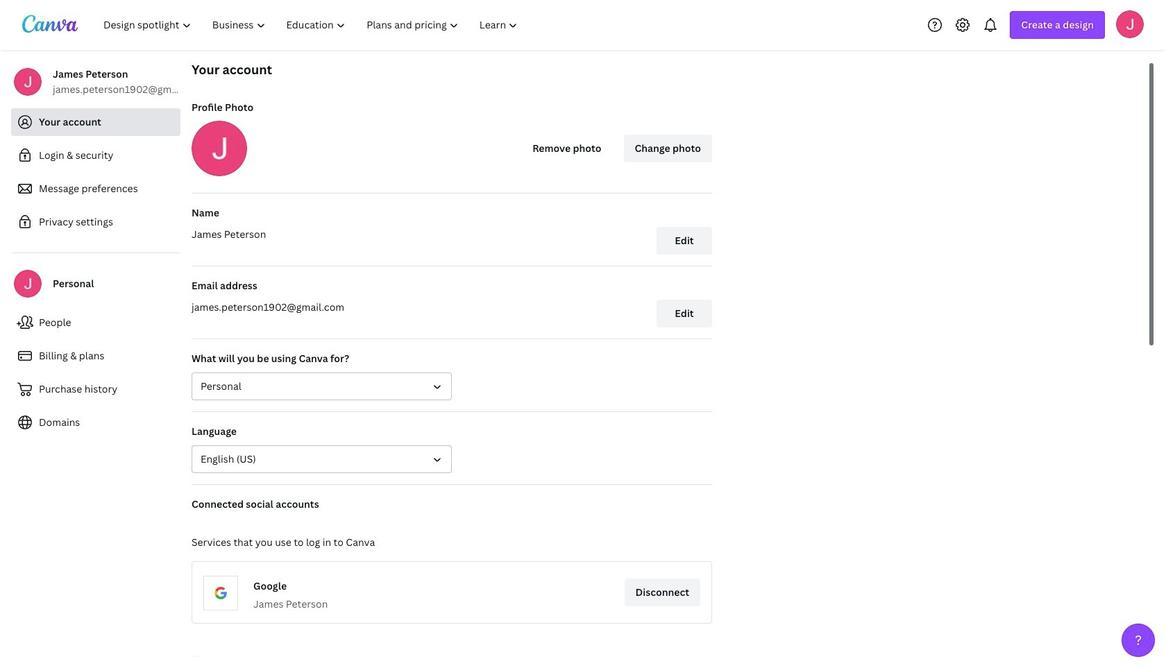 Task type: vqa. For each thing, say whether or not it's contained in the screenshot.
search box
no



Task type: describe. For each thing, give the bounding box(es) containing it.
top level navigation element
[[94, 11, 530, 39]]



Task type: locate. For each thing, give the bounding box(es) containing it.
None button
[[192, 373, 452, 401]]

Language: English (US) button
[[192, 446, 452, 473]]

james peterson image
[[1116, 10, 1144, 38]]



